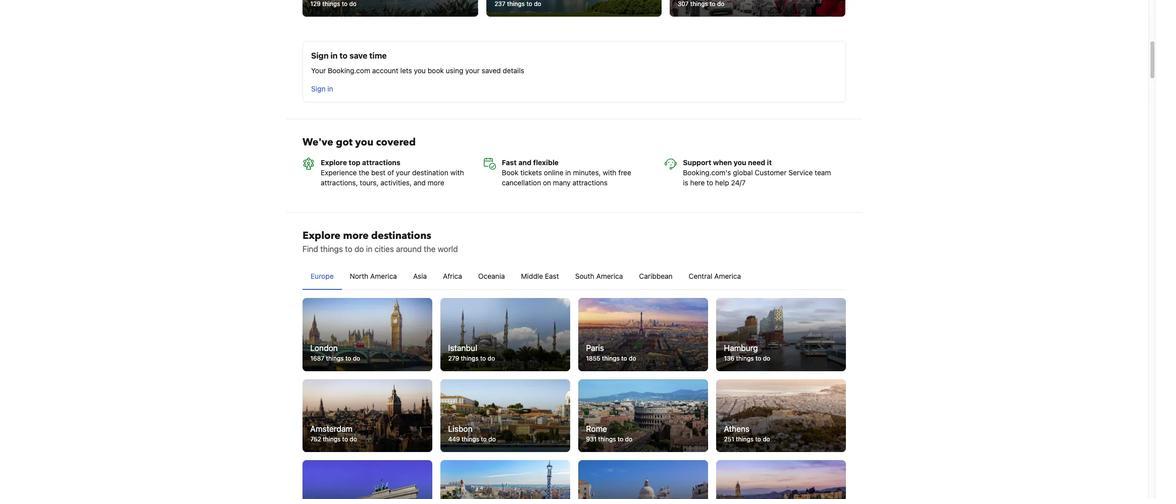 Task type: describe. For each thing, give the bounding box(es) containing it.
do right 237
[[534, 0, 541, 8]]

931
[[587, 436, 597, 443]]

is
[[683, 178, 689, 187]]

lisbon
[[449, 425, 473, 434]]

europe
[[311, 272, 334, 281]]

experience
[[321, 168, 357, 177]]

new orleans image
[[670, 0, 846, 17]]

find
[[303, 245, 318, 254]]

things inside paris 1855 things to do
[[603, 355, 620, 362]]

fast
[[502, 158, 517, 167]]

san diego image
[[303, 0, 478, 17]]

asia
[[413, 272, 427, 281]]

destinations
[[371, 229, 431, 243]]

307
[[678, 0, 689, 8]]

booking.com's
[[683, 168, 731, 177]]

amsterdam
[[311, 425, 353, 434]]

destination
[[412, 168, 449, 177]]

when
[[713, 158, 732, 167]]

hamburg 136 things to do
[[725, 344, 771, 362]]

things inside london 1687 things to do
[[326, 355, 344, 362]]

129 things to do link
[[303, 0, 478, 17]]

sign for sign in to save time
[[311, 51, 329, 60]]

minutes,
[[573, 168, 601, 177]]

africa
[[443, 272, 462, 281]]

london image
[[303, 298, 433, 371]]

free
[[619, 168, 632, 177]]

1 horizontal spatial you
[[414, 66, 426, 75]]

279
[[449, 355, 460, 362]]

north
[[350, 272, 368, 281]]

to left the save
[[340, 51, 348, 60]]

flexible
[[533, 158, 559, 167]]

booking.com
[[328, 66, 370, 75]]

lisbon 449 things to do
[[449, 425, 496, 443]]

the inside explore more destinations find things to do in cities around the world
[[424, 245, 436, 254]]

things inside istanbul 279 things to do
[[461, 355, 479, 362]]

north america
[[350, 272, 397, 281]]

your for using
[[466, 66, 480, 75]]

customer
[[755, 168, 787, 177]]

barcelona image
[[441, 461, 570, 499]]

time
[[369, 51, 387, 60]]

rome 931 things to do
[[587, 425, 633, 443]]

136
[[725, 355, 735, 362]]

africa button
[[435, 263, 470, 290]]

venice image
[[579, 461, 708, 499]]

237 things to do
[[494, 0, 541, 8]]

do right 129
[[350, 0, 357, 8]]

top
[[349, 158, 360, 167]]

it
[[767, 158, 772, 167]]

south
[[575, 272, 595, 281]]

paris image
[[579, 298, 708, 371]]

london 1687 things to do
[[311, 344, 361, 362]]

america for north america
[[370, 272, 397, 281]]

athens
[[725, 425, 750, 434]]

your
[[311, 66, 326, 75]]

307 things to do
[[678, 0, 725, 8]]

explore top attractions experience the best of your destination with attractions, tours, activities, and more
[[321, 158, 464, 187]]

to right 129
[[342, 0, 348, 8]]

asia button
[[405, 263, 435, 290]]

explore for explore top attractions
[[321, 158, 347, 167]]

sign in to save time
[[311, 51, 387, 60]]

support
[[683, 158, 712, 167]]

do inside london 1687 things to do
[[353, 355, 361, 362]]

to right 307
[[710, 0, 716, 8]]

things inside the 307 things to do link
[[691, 0, 709, 8]]

to inside support when you need it booking.com's global customer service team is here to help 24/7
[[707, 178, 714, 187]]

things inside 129 things to do link
[[323, 0, 340, 8]]

support when you need it booking.com's global customer service team is here to help 24/7
[[683, 158, 831, 187]]

the inside the explore top attractions experience the best of your destination with attractions, tours, activities, and more
[[359, 168, 369, 177]]

istanbul image
[[441, 298, 570, 371]]

team
[[815, 168, 831, 177]]

caribbean button
[[631, 263, 681, 290]]

america for south america
[[596, 272, 623, 281]]

sign for sign in
[[311, 84, 326, 93]]

hamburg image
[[716, 298, 846, 371]]

covered
[[376, 136, 416, 149]]

rome image
[[579, 379, 708, 452]]

caribbean
[[639, 272, 673, 281]]

tab list containing europe
[[303, 263, 846, 291]]

sign in link
[[307, 80, 337, 98]]

paris 1855 things to do
[[587, 344, 637, 362]]

east
[[545, 272, 559, 281]]

account
[[372, 66, 399, 75]]

129
[[311, 0, 321, 8]]

middle east
[[521, 272, 559, 281]]

307 things to do link
[[670, 0, 846, 17]]

north america button
[[342, 263, 405, 290]]

you for we've got you covered
[[355, 136, 374, 149]]

do inside athens 251 things to do
[[763, 436, 771, 443]]

do right 307
[[718, 0, 725, 8]]

need
[[748, 158, 766, 167]]

do inside amsterdam 752 things to do
[[350, 436, 357, 443]]

1687
[[311, 355, 325, 362]]

do inside istanbul 279 things to do
[[488, 355, 495, 362]]

central america
[[689, 272, 741, 281]]



Task type: vqa. For each thing, say whether or not it's contained in the screenshot.
japan
no



Task type: locate. For each thing, give the bounding box(es) containing it.
fast and flexible book tickets online in minutes, with free cancellation on many attractions
[[502, 158, 632, 187]]

to inside lisbon 449 things to do
[[481, 436, 487, 443]]

sign in
[[311, 84, 333, 93]]

0 vertical spatial your
[[466, 66, 480, 75]]

america for central america
[[715, 272, 741, 281]]

in inside explore more destinations find things to do in cities around the world
[[366, 245, 373, 254]]

0 vertical spatial sign
[[311, 51, 329, 60]]

in down booking.com
[[328, 84, 333, 93]]

book
[[428, 66, 444, 75]]

to down booking.com's
[[707, 178, 714, 187]]

things down rome
[[599, 436, 616, 443]]

you right lets
[[414, 66, 426, 75]]

athens image
[[716, 379, 846, 452]]

your right the using
[[466, 66, 480, 75]]

251
[[725, 436, 735, 443]]

1 vertical spatial you
[[355, 136, 374, 149]]

things
[[323, 0, 340, 8], [507, 0, 525, 8], [691, 0, 709, 8], [320, 245, 343, 254], [326, 355, 344, 362], [461, 355, 479, 362], [603, 355, 620, 362], [737, 355, 754, 362], [323, 436, 341, 443], [462, 436, 480, 443], [599, 436, 616, 443], [736, 436, 754, 443]]

with left free at the right of the page
[[603, 168, 617, 177]]

in
[[331, 51, 338, 60], [328, 84, 333, 93], [566, 168, 571, 177], [366, 245, 373, 254]]

to inside athens 251 things to do
[[756, 436, 762, 443]]

things right 307
[[691, 0, 709, 8]]

we've
[[303, 136, 333, 149]]

to down hamburg
[[756, 355, 762, 362]]

with
[[451, 168, 464, 177], [603, 168, 617, 177]]

america
[[370, 272, 397, 281], [596, 272, 623, 281], [715, 272, 741, 281]]

sign down your
[[311, 84, 326, 93]]

amsterdam 752 things to do
[[311, 425, 357, 443]]

do right 1855
[[629, 355, 637, 362]]

attractions inside fast and flexible book tickets online in minutes, with free cancellation on many attractions
[[573, 178, 608, 187]]

1 sign from the top
[[311, 51, 329, 60]]

you
[[414, 66, 426, 75], [355, 136, 374, 149], [734, 158, 747, 167]]

oceania button
[[470, 263, 513, 290]]

2 vertical spatial you
[[734, 158, 747, 167]]

to right 279
[[481, 355, 486, 362]]

istanbul 279 things to do
[[449, 344, 495, 362]]

things inside the rome 931 things to do
[[599, 436, 616, 443]]

0 horizontal spatial attractions
[[362, 158, 401, 167]]

things right 237
[[507, 0, 525, 8]]

0 horizontal spatial and
[[414, 178, 426, 187]]

tickets
[[521, 168, 542, 177]]

miami image
[[486, 0, 662, 17]]

do right 449
[[489, 436, 496, 443]]

2 with from the left
[[603, 168, 617, 177]]

in up booking.com
[[331, 51, 338, 60]]

do right 251
[[763, 436, 771, 443]]

1 vertical spatial attractions
[[573, 178, 608, 187]]

do right 136 on the right of page
[[764, 355, 771, 362]]

explore up find
[[303, 229, 341, 243]]

more
[[428, 178, 444, 187], [343, 229, 369, 243]]

america right central
[[715, 272, 741, 281]]

things down london
[[326, 355, 344, 362]]

explore
[[321, 158, 347, 167], [303, 229, 341, 243]]

do down the amsterdam
[[350, 436, 357, 443]]

here
[[691, 178, 705, 187]]

things inside lisbon 449 things to do
[[462, 436, 480, 443]]

to
[[342, 0, 348, 8], [526, 0, 532, 8], [710, 0, 716, 8], [340, 51, 348, 60], [707, 178, 714, 187], [345, 245, 353, 254], [346, 355, 352, 362], [481, 355, 486, 362], [622, 355, 628, 362], [756, 355, 762, 362], [343, 436, 348, 443], [481, 436, 487, 443], [618, 436, 624, 443], [756, 436, 762, 443]]

do inside explore more destinations find things to do in cities around the world
[[355, 245, 364, 254]]

and inside the explore top attractions experience the best of your destination with attractions, tours, activities, and more
[[414, 178, 426, 187]]

your inside the explore top attractions experience the best of your destination with attractions, tours, activities, and more
[[396, 168, 410, 177]]

amsterdam image
[[303, 379, 433, 452]]

things inside amsterdam 752 things to do
[[323, 436, 341, 443]]

and down destination
[[414, 178, 426, 187]]

1 vertical spatial sign
[[311, 84, 326, 93]]

more down destination
[[428, 178, 444, 187]]

do inside 'hamburg 136 things to do'
[[764, 355, 771, 362]]

1 vertical spatial more
[[343, 229, 369, 243]]

752
[[311, 436, 322, 443]]

0 horizontal spatial you
[[355, 136, 374, 149]]

things down athens
[[736, 436, 754, 443]]

the
[[359, 168, 369, 177], [424, 245, 436, 254]]

south america
[[575, 272, 623, 281]]

things right find
[[320, 245, 343, 254]]

to right 931
[[618, 436, 624, 443]]

lets
[[400, 66, 412, 75]]

things inside 'hamburg 136 things to do'
[[737, 355, 754, 362]]

things down the amsterdam
[[323, 436, 341, 443]]

to inside the rome 931 things to do
[[618, 436, 624, 443]]

2 horizontal spatial america
[[715, 272, 741, 281]]

best
[[371, 168, 386, 177]]

0 vertical spatial more
[[428, 178, 444, 187]]

0 vertical spatial explore
[[321, 158, 347, 167]]

using
[[446, 66, 464, 75]]

do right 931
[[626, 436, 633, 443]]

hamburg
[[725, 344, 759, 353]]

you inside support when you need it booking.com's global customer service team is here to help 24/7
[[734, 158, 747, 167]]

to inside istanbul 279 things to do
[[481, 355, 486, 362]]

to inside paris 1855 things to do
[[622, 355, 628, 362]]

paris
[[587, 344, 605, 353]]

in up many
[[566, 168, 571, 177]]

sign
[[311, 51, 329, 60], [311, 84, 326, 93]]

237 things to do link
[[486, 0, 662, 17]]

save
[[350, 51, 368, 60]]

oceania
[[478, 272, 505, 281]]

1 horizontal spatial the
[[424, 245, 436, 254]]

2 horizontal spatial you
[[734, 158, 747, 167]]

book
[[502, 168, 519, 177]]

with right destination
[[451, 168, 464, 177]]

to right 1687 at left bottom
[[346, 355, 352, 362]]

your up activities,
[[396, 168, 410, 177]]

with inside fast and flexible book tickets online in minutes, with free cancellation on many attractions
[[603, 168, 617, 177]]

to inside amsterdam 752 things to do
[[343, 436, 348, 443]]

to inside london 1687 things to do
[[346, 355, 352, 362]]

and
[[519, 158, 532, 167], [414, 178, 426, 187]]

explore for explore more destinations
[[303, 229, 341, 243]]

things down istanbul
[[461, 355, 479, 362]]

to right 449
[[481, 436, 487, 443]]

1 horizontal spatial attractions
[[573, 178, 608, 187]]

1 horizontal spatial more
[[428, 178, 444, 187]]

1 horizontal spatial america
[[596, 272, 623, 281]]

help
[[715, 178, 729, 187]]

more inside the explore top attractions experience the best of your destination with attractions, tours, activities, and more
[[428, 178, 444, 187]]

1 with from the left
[[451, 168, 464, 177]]

sign up your
[[311, 51, 329, 60]]

istanbul
[[449, 344, 478, 353]]

america right south
[[596, 272, 623, 281]]

things down lisbon
[[462, 436, 480, 443]]

1 vertical spatial explore
[[303, 229, 341, 243]]

1 horizontal spatial your
[[466, 66, 480, 75]]

0 vertical spatial attractions
[[362, 158, 401, 167]]

on
[[543, 178, 551, 187]]

your for of
[[396, 168, 410, 177]]

1 america from the left
[[370, 272, 397, 281]]

1 vertical spatial the
[[424, 245, 436, 254]]

to down the amsterdam
[[343, 436, 348, 443]]

237
[[494, 0, 505, 8]]

0 horizontal spatial the
[[359, 168, 369, 177]]

0 vertical spatial the
[[359, 168, 369, 177]]

you right got
[[355, 136, 374, 149]]

activities,
[[381, 178, 412, 187]]

1 vertical spatial and
[[414, 178, 426, 187]]

the left 'world'
[[424, 245, 436, 254]]

the up tours,
[[359, 168, 369, 177]]

south america button
[[567, 263, 631, 290]]

london
[[311, 344, 338, 353]]

global
[[733, 168, 753, 177]]

to inside explore more destinations find things to do in cities around the world
[[345, 245, 353, 254]]

service
[[789, 168, 813, 177]]

explore inside the explore top attractions experience the best of your destination with attractions, tours, activities, and more
[[321, 158, 347, 167]]

in inside fast and flexible book tickets online in minutes, with free cancellation on many attractions
[[566, 168, 571, 177]]

málaga image
[[716, 461, 846, 499]]

and up tickets
[[519, 158, 532, 167]]

you for support when you need it booking.com's global customer service team is here to help 24/7
[[734, 158, 747, 167]]

2 sign from the top
[[311, 84, 326, 93]]

saved
[[482, 66, 501, 75]]

do right 1687 at left bottom
[[353, 355, 361, 362]]

cancellation
[[502, 178, 541, 187]]

and inside fast and flexible book tickets online in minutes, with free cancellation on many attractions
[[519, 158, 532, 167]]

you up global
[[734, 158, 747, 167]]

lisbon image
[[441, 379, 570, 452]]

attractions
[[362, 158, 401, 167], [573, 178, 608, 187]]

0 horizontal spatial more
[[343, 229, 369, 243]]

athens 251 things to do
[[725, 425, 771, 443]]

of
[[388, 168, 394, 177]]

24/7
[[731, 178, 746, 187]]

explore inside explore more destinations find things to do in cities around the world
[[303, 229, 341, 243]]

things inside explore more destinations find things to do in cities around the world
[[320, 245, 343, 254]]

2 america from the left
[[596, 272, 623, 281]]

attractions,
[[321, 178, 358, 187]]

0 vertical spatial and
[[519, 158, 532, 167]]

america right north
[[370, 272, 397, 281]]

things right 129
[[323, 0, 340, 8]]

things down hamburg
[[737, 355, 754, 362]]

0 horizontal spatial america
[[370, 272, 397, 281]]

1 horizontal spatial with
[[603, 168, 617, 177]]

do inside paris 1855 things to do
[[629, 355, 637, 362]]

explore up experience
[[321, 158, 347, 167]]

in left cities
[[366, 245, 373, 254]]

attractions inside the explore top attractions experience the best of your destination with attractions, tours, activities, and more
[[362, 158, 401, 167]]

got
[[336, 136, 353, 149]]

do right 279
[[488, 355, 495, 362]]

cities
[[375, 245, 394, 254]]

more inside explore more destinations find things to do in cities around the world
[[343, 229, 369, 243]]

things inside the 237 things to do link
[[507, 0, 525, 8]]

around
[[396, 245, 422, 254]]

0 horizontal spatial with
[[451, 168, 464, 177]]

do left cities
[[355, 245, 364, 254]]

3 america from the left
[[715, 272, 741, 281]]

1 vertical spatial your
[[396, 168, 410, 177]]

explore more destinations find things to do in cities around the world
[[303, 229, 458, 254]]

1855
[[587, 355, 601, 362]]

0 vertical spatial you
[[414, 66, 426, 75]]

0 horizontal spatial your
[[396, 168, 410, 177]]

america inside button
[[596, 272, 623, 281]]

berlin image
[[303, 461, 433, 499]]

details
[[503, 66, 524, 75]]

tours,
[[360, 178, 379, 187]]

rome
[[587, 425, 608, 434]]

1 horizontal spatial and
[[519, 158, 532, 167]]

to right 1855
[[622, 355, 628, 362]]

to right 237
[[526, 0, 532, 8]]

more up north
[[343, 229, 369, 243]]

with inside the explore top attractions experience the best of your destination with attractions, tours, activities, and more
[[451, 168, 464, 177]]

to right 251
[[756, 436, 762, 443]]

tab list
[[303, 263, 846, 291]]

do
[[350, 0, 357, 8], [534, 0, 541, 8], [718, 0, 725, 8], [355, 245, 364, 254], [353, 355, 361, 362], [488, 355, 495, 362], [629, 355, 637, 362], [764, 355, 771, 362], [350, 436, 357, 443], [489, 436, 496, 443], [626, 436, 633, 443], [763, 436, 771, 443]]

129 things to do
[[311, 0, 357, 8]]

to up north
[[345, 245, 353, 254]]

attractions up best
[[362, 158, 401, 167]]

things right 1855
[[603, 355, 620, 362]]

many
[[553, 178, 571, 187]]

we've got you covered
[[303, 136, 416, 149]]

middle east button
[[513, 263, 567, 290]]

europe button
[[303, 263, 342, 290]]

central america button
[[681, 263, 749, 290]]

449
[[449, 436, 460, 443]]

central
[[689, 272, 713, 281]]

middle
[[521, 272, 543, 281]]

do inside lisbon 449 things to do
[[489, 436, 496, 443]]

online
[[544, 168, 564, 177]]

to inside 'hamburg 136 things to do'
[[756, 355, 762, 362]]

attractions down minutes,
[[573, 178, 608, 187]]

things inside athens 251 things to do
[[736, 436, 754, 443]]

do inside the rome 931 things to do
[[626, 436, 633, 443]]



